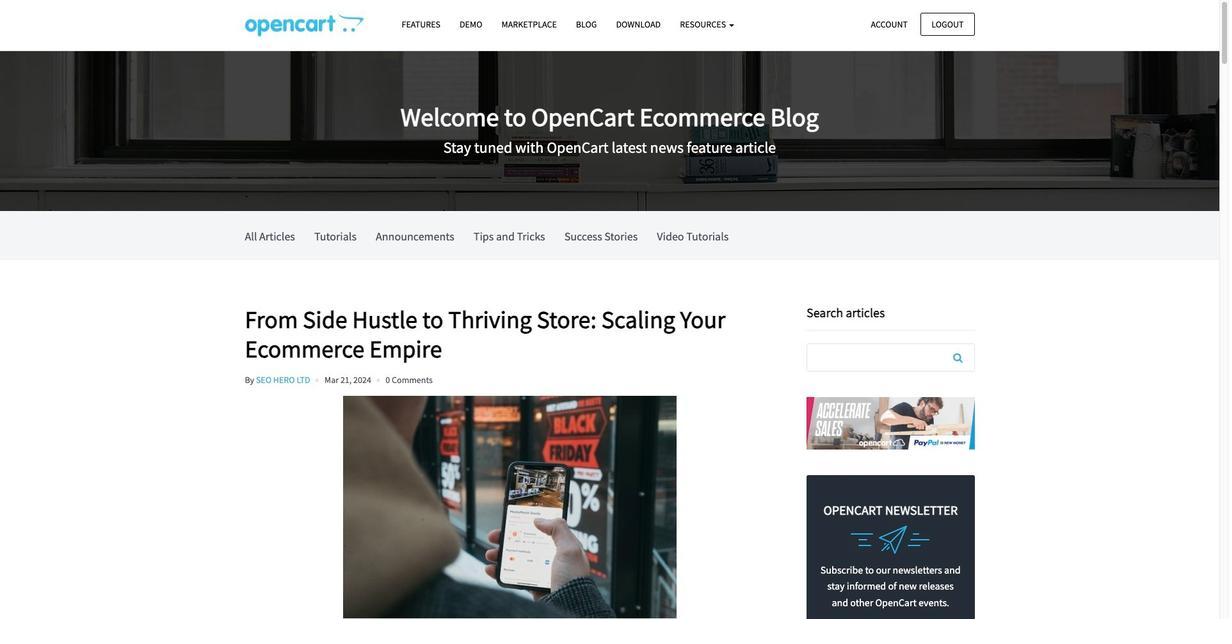 Task type: vqa. For each thing, say whether or not it's contained in the screenshot.
second isenselabs from the bottom of the page
no



Task type: locate. For each thing, give the bounding box(es) containing it.
from side hustle to thriving store: scaling your ecommerce empire image
[[245, 396, 775, 619]]

opencart - blog image
[[245, 13, 363, 36]]

None text field
[[807, 344, 974, 371]]



Task type: describe. For each thing, give the bounding box(es) containing it.
search image
[[953, 353, 963, 363]]



